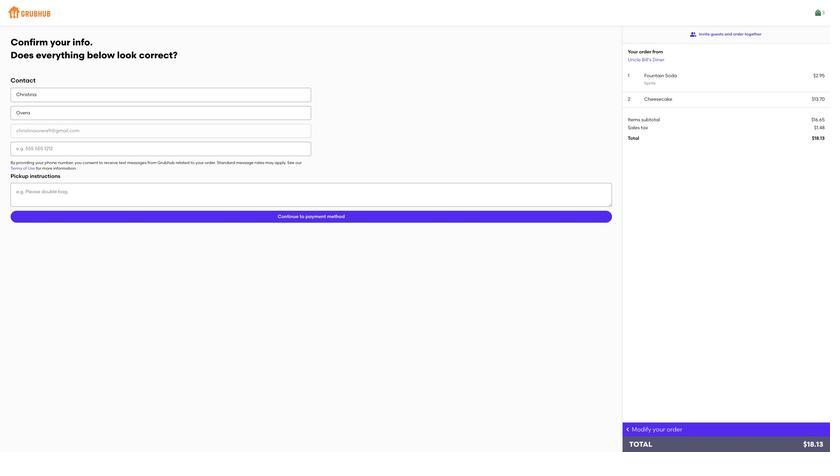 Task type: locate. For each thing, give the bounding box(es) containing it.
more
[[42, 166, 52, 171]]

order
[[734, 32, 744, 37], [639, 49, 652, 55], [667, 426, 683, 433]]

0 horizontal spatial from
[[148, 160, 157, 165]]

your
[[628, 49, 638, 55]]

0 vertical spatial $18.13
[[813, 136, 825, 141]]

svg image
[[626, 427, 631, 432]]

subtotal
[[642, 117, 660, 123]]

for
[[36, 166, 41, 171]]

confirm
[[11, 36, 48, 48]]

to left the receive
[[99, 160, 103, 165]]

terms of use link
[[11, 166, 35, 171]]

you
[[75, 160, 82, 165]]

1 horizontal spatial to
[[191, 160, 195, 165]]

message
[[236, 160, 254, 165]]

below
[[87, 49, 115, 61]]

from left grubhub
[[148, 160, 157, 165]]

may
[[265, 160, 274, 165]]

look
[[117, 49, 137, 61]]

see
[[288, 160, 295, 165]]

cheesecake
[[645, 96, 673, 102]]

your up everything
[[50, 36, 70, 48]]

total down modify
[[630, 440, 653, 449]]

apply.
[[275, 160, 287, 165]]

by
[[11, 160, 15, 165]]

diner
[[653, 57, 665, 63]]

uncle
[[628, 57, 641, 63]]

standard
[[217, 160, 235, 165]]

items
[[628, 117, 641, 123]]

people icon image
[[690, 31, 697, 38]]

1 vertical spatial from
[[148, 160, 157, 165]]

0 vertical spatial from
[[653, 49, 664, 55]]

pickup instructions
[[11, 173, 60, 180]]

contact
[[11, 77, 36, 84]]

to
[[99, 160, 103, 165], [191, 160, 195, 165], [300, 214, 305, 219]]

your order from uncle bill's diner
[[628, 49, 665, 63]]

1 horizontal spatial from
[[653, 49, 664, 55]]

and
[[725, 32, 733, 37]]

order inside button
[[734, 32, 744, 37]]

consent
[[83, 160, 98, 165]]

1 horizontal spatial order
[[667, 426, 683, 433]]

Pickup instructions text field
[[11, 183, 612, 207]]

pickup
[[11, 173, 29, 180]]

to right related
[[191, 160, 195, 165]]

0 horizontal spatial to
[[99, 160, 103, 165]]

$2.95 sprite
[[645, 73, 825, 86]]

from up the diner
[[653, 49, 664, 55]]

modify your order
[[632, 426, 683, 433]]

correct?
[[139, 49, 178, 61]]

2 vertical spatial order
[[667, 426, 683, 433]]

total down sales
[[628, 136, 640, 141]]

order right and
[[734, 32, 744, 37]]

0 vertical spatial order
[[734, 32, 744, 37]]

Email email field
[[11, 124, 311, 138]]

related
[[176, 160, 190, 165]]

2 horizontal spatial order
[[734, 32, 744, 37]]

order right modify
[[667, 426, 683, 433]]

does
[[11, 49, 34, 61]]

to left 'payment'
[[300, 214, 305, 219]]

1 vertical spatial $18.13
[[804, 440, 824, 449]]

sprite
[[645, 81, 656, 86]]

your right modify
[[653, 426, 666, 433]]

0 horizontal spatial order
[[639, 49, 652, 55]]

$1.48
[[815, 125, 825, 131]]

our
[[296, 160, 302, 165]]

$18.13
[[813, 136, 825, 141], [804, 440, 824, 449]]

guests
[[711, 32, 724, 37]]

total
[[628, 136, 640, 141], [630, 440, 653, 449]]

confirm your info. does everything below look correct?
[[11, 36, 178, 61]]

soda
[[666, 73, 677, 79]]

text
[[119, 160, 126, 165]]

main navigation navigation
[[0, 0, 831, 26]]

order up uncle bill's diner link
[[639, 49, 652, 55]]

sales
[[628, 125, 640, 131]]

from
[[653, 49, 664, 55], [148, 160, 157, 165]]

1 vertical spatial order
[[639, 49, 652, 55]]

instructions
[[30, 173, 60, 180]]

invite guests and order together button
[[690, 29, 762, 40]]

your
[[50, 36, 70, 48], [35, 160, 44, 165], [196, 160, 204, 165], [653, 426, 666, 433]]

2 horizontal spatial to
[[300, 214, 305, 219]]



Task type: vqa. For each thing, say whether or not it's contained in the screenshot.
SIDES 🍟
no



Task type: describe. For each thing, give the bounding box(es) containing it.
invite guests and order together
[[700, 32, 762, 37]]

method
[[327, 214, 345, 219]]

to inside button
[[300, 214, 305, 219]]

payment
[[306, 214, 326, 219]]

$16.65
[[812, 117, 825, 123]]

receive
[[104, 160, 118, 165]]

providing
[[16, 160, 34, 165]]

fountain
[[645, 73, 665, 79]]

fountain soda
[[645, 73, 677, 79]]

1
[[628, 73, 630, 79]]

order.
[[205, 160, 216, 165]]

continue
[[278, 214, 299, 219]]

information.
[[53, 166, 77, 171]]

First name text field
[[11, 88, 311, 102]]

items subtotal
[[628, 117, 660, 123]]

0 vertical spatial total
[[628, 136, 640, 141]]

$2.95
[[814, 73, 825, 79]]

grubhub
[[158, 160, 175, 165]]

3
[[823, 10, 825, 16]]

from inside your order from uncle bill's diner
[[653, 49, 664, 55]]

3 button
[[815, 7, 825, 19]]

number,
[[58, 160, 74, 165]]

your inside confirm your info. does everything below look correct?
[[50, 36, 70, 48]]

continue to payment method
[[278, 214, 345, 219]]

Phone telephone field
[[11, 142, 311, 156]]

tax
[[641, 125, 648, 131]]

phone
[[45, 160, 57, 165]]

messages
[[127, 160, 147, 165]]

of
[[23, 166, 27, 171]]

from inside by providing your phone number, you consent to receive text messages from grubhub related to your order. standard message rates may apply. see our terms of use for more information.
[[148, 160, 157, 165]]

your left order.
[[196, 160, 204, 165]]

modify
[[632, 426, 652, 433]]

rates
[[255, 160, 264, 165]]

bill's
[[642, 57, 652, 63]]

everything
[[36, 49, 85, 61]]

info.
[[73, 36, 93, 48]]

continue to payment method button
[[11, 211, 612, 223]]

2
[[628, 96, 631, 102]]

together
[[745, 32, 762, 37]]

1 vertical spatial total
[[630, 440, 653, 449]]

Last name text field
[[11, 106, 311, 120]]

use
[[28, 166, 35, 171]]

uncle bill's diner link
[[628, 57, 665, 63]]

your up for
[[35, 160, 44, 165]]

sales tax
[[628, 125, 648, 131]]

by providing your phone number, you consent to receive text messages from grubhub related to your order. standard message rates may apply. see our terms of use for more information.
[[11, 160, 302, 171]]

terms
[[11, 166, 22, 171]]

invite
[[700, 32, 710, 37]]

$13.70
[[812, 96, 825, 102]]

order inside your order from uncle bill's diner
[[639, 49, 652, 55]]



